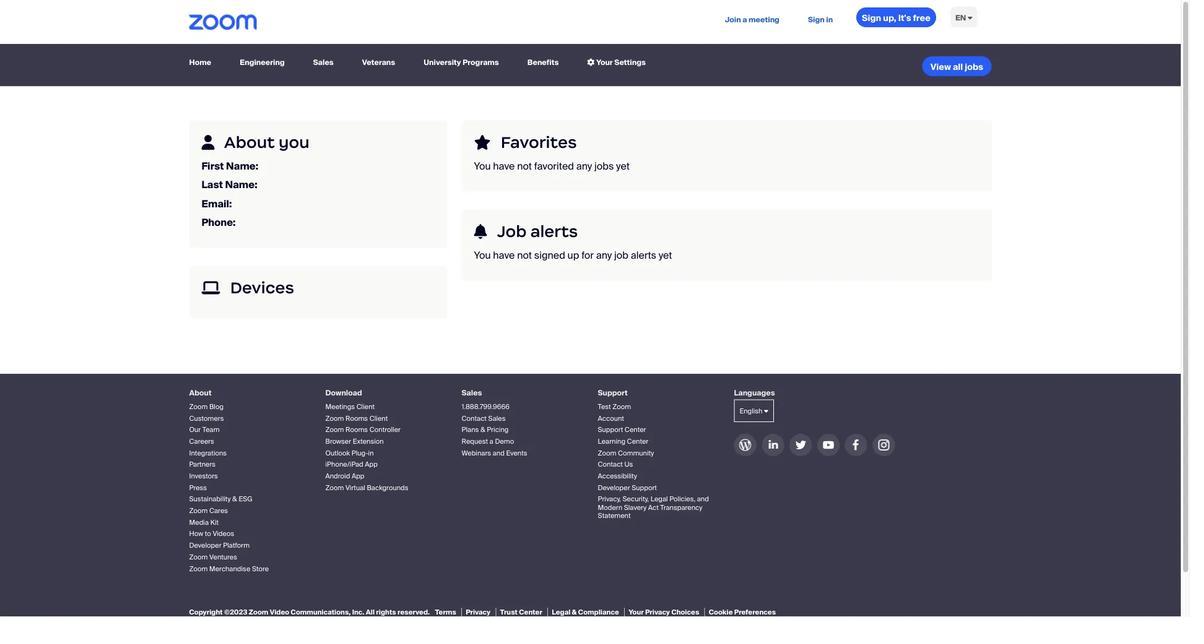 Task type: vqa. For each thing, say whether or not it's contained in the screenshot.
the account executive - majors on the top
no



Task type: describe. For each thing, give the bounding box(es) containing it.
1 vertical spatial center
[[627, 437, 649, 446]]

1 horizontal spatial yet
[[659, 249, 672, 262]]

star image
[[474, 135, 491, 150]]

blog
[[209, 402, 224, 411]]

0 vertical spatial client
[[357, 402, 375, 411]]

account link
[[598, 414, 624, 423]]

join
[[725, 15, 741, 24]]

pricing
[[487, 425, 509, 434]]

meeting
[[749, 15, 780, 24]]

0 vertical spatial sales link
[[308, 52, 339, 74]]

home link
[[189, 52, 216, 74]]

privacy, security, legal policies, and modern slavery act transparency statement link
[[598, 495, 709, 520]]

0 vertical spatial alerts
[[531, 221, 578, 241]]

1 rooms from the top
[[346, 414, 368, 423]]

reserved.
[[398, 608, 430, 617]]

browser extension link
[[325, 437, 384, 446]]

esg
[[239, 495, 253, 504]]

1 vertical spatial alerts
[[631, 249, 656, 262]]

2 privacy from the left
[[645, 608, 670, 617]]

trust
[[500, 608, 518, 617]]

caret down image
[[764, 408, 769, 414]]

& inside the about zoom blog customers our team careers integrations partners investors press sustainability & esg zoom cares media kit how to videos developer platform zoom ventures zoom merchandise store
[[232, 495, 237, 504]]

for
[[582, 249, 594, 262]]

contact us link
[[598, 460, 633, 469]]

investors
[[189, 472, 218, 481]]

job alerts
[[493, 221, 578, 241]]

controller
[[370, 425, 401, 434]]

zoom cares link
[[189, 506, 228, 515]]

developer inside support test zoom account support center learning center zoom community contact us accessibility developer support privacy, security, legal policies, and modern slavery act transparency statement
[[598, 483, 630, 492]]

job
[[614, 249, 629, 262]]

accessibility link
[[598, 472, 637, 481]]

team
[[202, 425, 220, 434]]

plans & pricing link
[[462, 425, 509, 434]]

how to videos link
[[189, 530, 234, 539]]

account
[[598, 414, 624, 423]]

caret down image
[[968, 14, 973, 21]]

partners
[[189, 460, 216, 469]]

plans
[[462, 425, 479, 434]]

modern
[[598, 503, 622, 512]]

contact inside sales 1.888.799.9666 contact sales plans & pricing request a demo webinars and events
[[462, 414, 487, 423]]

you
[[279, 132, 309, 152]]

outlook plug-in link
[[325, 449, 374, 458]]

1 horizontal spatial any
[[596, 249, 612, 262]]

store
[[252, 564, 269, 573]]

platform
[[223, 541, 250, 550]]

media kit link
[[189, 518, 219, 527]]

zoom down android
[[325, 483, 344, 492]]

0 vertical spatial support
[[598, 388, 628, 398]]

cookie
[[709, 608, 733, 617]]

media
[[189, 518, 209, 527]]

©2023
[[224, 608, 247, 617]]

sign for sign up, it's free
[[862, 12, 881, 24]]

zoom up browser
[[325, 425, 344, 434]]

compliance
[[578, 608, 619, 617]]

integrations link
[[189, 449, 227, 458]]

virtual
[[346, 483, 365, 492]]

cookie preferences link
[[705, 608, 780, 617]]

about for about you
[[224, 132, 275, 152]]

sustainability & esg link
[[189, 495, 253, 504]]

0 horizontal spatial yet
[[616, 160, 630, 173]]

zoom down zoom ventures link
[[189, 564, 208, 573]]

all
[[953, 61, 963, 73]]

preferences
[[734, 608, 776, 617]]

sales for sales
[[313, 58, 334, 67]]

zoom ventures link
[[189, 553, 237, 562]]

0 horizontal spatial jobs
[[595, 160, 614, 173]]

veterans link
[[357, 52, 400, 74]]

zoom down the learning
[[598, 449, 616, 458]]

1 vertical spatial name:
[[225, 178, 257, 191]]

about link
[[189, 388, 212, 398]]

request a demo link
[[462, 437, 514, 446]]

0 vertical spatial center
[[625, 425, 646, 434]]

first name: last name: email: phone:
[[202, 160, 258, 229]]

0 vertical spatial name:
[[226, 160, 258, 173]]

kit
[[210, 518, 219, 527]]

sales 1.888.799.9666 contact sales plans & pricing request a demo webinars and events
[[462, 388, 527, 458]]

programs
[[463, 58, 499, 67]]

a inside sales 1.888.799.9666 contact sales plans & pricing request a demo webinars and events
[[490, 437, 493, 446]]

devices
[[226, 278, 294, 298]]

zoom left video
[[249, 608, 268, 617]]

sign up, it's free
[[862, 12, 931, 24]]

veterans
[[362, 58, 395, 67]]

zoom rooms client link
[[325, 414, 388, 423]]

zoom down meetings
[[325, 414, 344, 423]]

videos
[[213, 530, 234, 539]]

languages
[[734, 388, 775, 398]]

cog image
[[587, 59, 595, 66]]

university programs link
[[419, 52, 504, 74]]

communications,
[[291, 608, 351, 617]]

policies,
[[670, 495, 696, 504]]

android app link
[[325, 472, 364, 481]]

privacy link
[[462, 608, 494, 617]]

not for favorites
[[517, 160, 532, 173]]

english button
[[734, 400, 774, 422]]

all
[[366, 608, 375, 617]]

you have not favorited any jobs yet
[[474, 160, 630, 173]]

1.888.799.9666 link
[[462, 402, 510, 411]]

first
[[202, 160, 224, 173]]

rights
[[376, 608, 396, 617]]

customers link
[[189, 414, 224, 423]]

events
[[506, 449, 527, 458]]

webinars
[[462, 449, 491, 458]]

our team link
[[189, 425, 220, 434]]

2 vertical spatial support
[[632, 483, 657, 492]]

up,
[[883, 12, 897, 24]]

transparency
[[660, 503, 702, 512]]

your for your privacy choices
[[629, 608, 644, 617]]

your settings
[[595, 58, 646, 67]]

contact sales link
[[462, 414, 506, 423]]

about for about zoom blog customers our team careers integrations partners investors press sustainability & esg zoom cares media kit how to videos developer platform zoom ventures zoom merchandise store
[[189, 388, 212, 398]]

zoom community link
[[598, 449, 654, 458]]

1 vertical spatial sales link
[[462, 388, 482, 398]]

your privacy choices
[[629, 608, 699, 617]]



Task type: locate. For each thing, give the bounding box(es) containing it.
2 rooms from the top
[[346, 425, 368, 434]]

support down account
[[598, 425, 623, 434]]

& left compliance
[[572, 608, 577, 617]]

0 horizontal spatial contact
[[462, 414, 487, 423]]

0 horizontal spatial in
[[368, 449, 374, 458]]

1 horizontal spatial sales link
[[462, 388, 482, 398]]

2 horizontal spatial &
[[572, 608, 577, 617]]

any right for
[[596, 249, 612, 262]]

0 vertical spatial app
[[365, 460, 378, 469]]

legal
[[651, 495, 668, 504], [552, 608, 571, 617]]

support
[[598, 388, 628, 398], [598, 425, 623, 434], [632, 483, 657, 492]]

zoom down how
[[189, 553, 208, 562]]

yet
[[616, 160, 630, 173], [659, 249, 672, 262]]

name: right last
[[225, 178, 257, 191]]

download link
[[325, 388, 362, 398]]

press link
[[189, 483, 207, 492]]

signed
[[534, 249, 565, 262]]

0 horizontal spatial your
[[596, 58, 613, 67]]

and
[[493, 449, 505, 458], [697, 495, 709, 504]]

2 have from the top
[[493, 249, 515, 262]]

1 horizontal spatial sign
[[862, 12, 881, 24]]

client up controller
[[370, 414, 388, 423]]

1 vertical spatial legal
[[552, 608, 571, 617]]

0 vertical spatial yet
[[616, 160, 630, 173]]

any right the favorited
[[576, 160, 592, 173]]

join a meeting
[[725, 15, 780, 24]]

ventures
[[209, 553, 237, 562]]

settings
[[615, 58, 646, 67]]

developer down accessibility
[[598, 483, 630, 492]]

cares
[[209, 506, 228, 515]]

english
[[740, 407, 763, 416]]

jobs
[[965, 61, 984, 73], [595, 160, 614, 173]]

you have not signed up for any job alerts yet
[[474, 249, 672, 262]]

2 you from the top
[[474, 249, 491, 262]]

0 vertical spatial about
[[224, 132, 275, 152]]

alerts up "signed"
[[531, 221, 578, 241]]

1 vertical spatial developer
[[189, 541, 221, 550]]

& down contact sales link
[[481, 425, 485, 434]]

privacy
[[466, 608, 491, 617], [645, 608, 670, 617]]

&
[[481, 425, 485, 434], [232, 495, 237, 504], [572, 608, 577, 617]]

demo
[[495, 437, 514, 446]]

1 vertical spatial client
[[370, 414, 388, 423]]

1 vertical spatial sales
[[462, 388, 482, 398]]

iphone/ipad
[[325, 460, 363, 469]]

meetings
[[325, 402, 355, 411]]

legal left compliance
[[552, 608, 571, 617]]

iphone/ipad app link
[[325, 460, 378, 469]]

1 horizontal spatial alerts
[[631, 249, 656, 262]]

1 horizontal spatial jobs
[[965, 61, 984, 73]]

support test zoom account support center learning center zoom community contact us accessibility developer support privacy, security, legal policies, and modern slavery act transparency statement
[[598, 388, 709, 520]]

sales left veterans
[[313, 58, 334, 67]]

1 horizontal spatial a
[[743, 15, 747, 24]]

how
[[189, 530, 203, 539]]

0 horizontal spatial legal
[[552, 608, 571, 617]]

1 horizontal spatial app
[[365, 460, 378, 469]]

client up zoom rooms client link
[[357, 402, 375, 411]]

0 horizontal spatial any
[[576, 160, 592, 173]]

1 horizontal spatial and
[[697, 495, 709, 504]]

0 horizontal spatial and
[[493, 449, 505, 458]]

about you
[[221, 132, 309, 152]]

1 horizontal spatial about
[[224, 132, 275, 152]]

favorited
[[534, 160, 574, 173]]

sign in
[[808, 15, 833, 24]]

1 vertical spatial jobs
[[595, 160, 614, 173]]

support up test zoom link
[[598, 388, 628, 398]]

to
[[205, 530, 211, 539]]

sales link up the 1.888.799.9666
[[462, 388, 482, 398]]

center up learning center link
[[625, 425, 646, 434]]

sales up the 1.888.799.9666
[[462, 388, 482, 398]]

jobs right the favorited
[[595, 160, 614, 173]]

1 horizontal spatial privacy
[[645, 608, 670, 617]]

bell image
[[474, 224, 487, 239]]

email:
[[202, 197, 232, 210]]

contact inside support test zoom account support center learning center zoom community contact us accessibility developer support privacy, security, legal policies, and modern slavery act transparency statement
[[598, 460, 623, 469]]

0 vertical spatial your
[[596, 58, 613, 67]]

developer down to
[[189, 541, 221, 550]]

legal inside support test zoom account support center learning center zoom community contact us accessibility developer support privacy, security, legal policies, and modern slavery act transparency statement
[[651, 495, 668, 504]]

zoom rooms controller link
[[325, 425, 401, 434]]

0 vertical spatial jobs
[[965, 61, 984, 73]]

app
[[365, 460, 378, 469], [352, 472, 364, 481]]

1 horizontal spatial &
[[481, 425, 485, 434]]

customers
[[189, 414, 224, 423]]

jobs right all
[[965, 61, 984, 73]]

0 vertical spatial &
[[481, 425, 485, 434]]

and inside sales 1.888.799.9666 contact sales plans & pricing request a demo webinars and events
[[493, 449, 505, 458]]

you
[[474, 160, 491, 173], [474, 249, 491, 262]]

a up webinars and events link
[[490, 437, 493, 446]]

zoom virtual backgrounds link
[[325, 483, 408, 492]]

zoom down the 'about' link
[[189, 402, 208, 411]]

our
[[189, 425, 201, 434]]

have down job
[[493, 249, 515, 262]]

0 vertical spatial not
[[517, 160, 532, 173]]

not left "signed"
[[517, 249, 532, 262]]

rooms
[[346, 414, 368, 423], [346, 425, 368, 434]]

1 horizontal spatial in
[[826, 15, 833, 24]]

sign in link
[[803, 0, 838, 39]]

0 vertical spatial and
[[493, 449, 505, 458]]

slavery
[[624, 503, 647, 512]]

about
[[224, 132, 275, 152], [189, 388, 212, 398]]

your
[[596, 58, 613, 67], [629, 608, 644, 617]]

copyright
[[189, 608, 223, 617]]

0 horizontal spatial sales link
[[308, 52, 339, 74]]

0 vertical spatial in
[[826, 15, 833, 24]]

0 horizontal spatial privacy
[[466, 608, 491, 617]]

center right trust
[[519, 608, 542, 617]]

legal & compliance
[[552, 608, 619, 617]]

test zoom link
[[598, 402, 631, 411]]

trust center link
[[496, 608, 546, 617]]

in
[[826, 15, 833, 24], [368, 449, 374, 458]]

0 horizontal spatial about
[[189, 388, 212, 398]]

app down plug- in the left of the page
[[365, 460, 378, 469]]

client
[[357, 402, 375, 411], [370, 414, 388, 423]]

sustainability
[[189, 495, 231, 504]]

rooms down zoom rooms client link
[[346, 425, 368, 434]]

privacy left trust
[[466, 608, 491, 617]]

1 vertical spatial &
[[232, 495, 237, 504]]

your settings link
[[582, 52, 651, 74]]

0 vertical spatial you
[[474, 160, 491, 173]]

sign for sign in
[[808, 15, 825, 24]]

view
[[931, 61, 951, 73]]

rooms up the zoom rooms controller link
[[346, 414, 368, 423]]

have for job alerts
[[493, 249, 515, 262]]

about up zoom blog link
[[189, 388, 212, 398]]

engineering
[[240, 58, 285, 67]]

zoom up media
[[189, 506, 208, 515]]

1 privacy from the left
[[466, 608, 491, 617]]

investors link
[[189, 472, 218, 481]]

0 vertical spatial developer
[[598, 483, 630, 492]]

last
[[202, 178, 223, 191]]

developer inside the about zoom blog customers our team careers integrations partners investors press sustainability & esg zoom cares media kit how to videos developer platform zoom ventures zoom merchandise store
[[189, 541, 221, 550]]

app up virtual
[[352, 472, 364, 481]]

browser
[[325, 437, 351, 446]]

2 horizontal spatial sales
[[488, 414, 506, 423]]

0 vertical spatial have
[[493, 160, 515, 173]]

name: right first
[[226, 160, 258, 173]]

not for job alerts
[[517, 249, 532, 262]]

about right 'user' icon
[[224, 132, 275, 152]]

and inside support test zoom account support center learning center zoom community contact us accessibility developer support privacy, security, legal policies, and modern slavery act transparency statement
[[697, 495, 709, 504]]

up
[[568, 249, 579, 262]]

0 vertical spatial legal
[[651, 495, 668, 504]]

sales for sales 1.888.799.9666 contact sales plans & pricing request a demo webinars and events
[[462, 388, 482, 398]]

press
[[189, 483, 207, 492]]

sign right meeting
[[808, 15, 825, 24]]

not down "favorites"
[[517, 160, 532, 173]]

0 horizontal spatial alerts
[[531, 221, 578, 241]]

1 vertical spatial not
[[517, 249, 532, 262]]

1 vertical spatial yet
[[659, 249, 672, 262]]

zoom merchandise store link
[[189, 564, 269, 573]]

sales link
[[308, 52, 339, 74], [462, 388, 482, 398]]

in inside download meetings client zoom rooms client zoom rooms controller browser extension outlook plug-in iphone/ipad app android app zoom virtual backgrounds
[[368, 449, 374, 458]]

1 vertical spatial and
[[697, 495, 709, 504]]

your right cog image
[[596, 58, 613, 67]]

0 horizontal spatial app
[[352, 472, 364, 481]]

0 horizontal spatial sign
[[808, 15, 825, 24]]

sales
[[313, 58, 334, 67], [462, 388, 482, 398], [488, 414, 506, 423]]

1 vertical spatial about
[[189, 388, 212, 398]]

inc.
[[352, 608, 364, 617]]

2 vertical spatial sales
[[488, 414, 506, 423]]

copyright ©2023 zoom video communications, inc. all rights reserved. terms
[[189, 608, 456, 617]]

0 vertical spatial contact
[[462, 414, 487, 423]]

any
[[576, 160, 592, 173], [596, 249, 612, 262]]

you down star image
[[474, 160, 491, 173]]

1 vertical spatial have
[[493, 249, 515, 262]]

a
[[743, 15, 747, 24], [490, 437, 493, 446]]

1 horizontal spatial contact
[[598, 460, 623, 469]]

terms link
[[431, 608, 460, 617]]

sales link left veterans link
[[308, 52, 339, 74]]

1 vertical spatial a
[[490, 437, 493, 446]]

you down bell icon
[[474, 249, 491, 262]]

en button
[[946, 0, 983, 35]]

1 vertical spatial rooms
[[346, 425, 368, 434]]

zoom up account
[[613, 402, 631, 411]]

1 not from the top
[[517, 160, 532, 173]]

0 horizontal spatial &
[[232, 495, 237, 504]]

1 horizontal spatial developer
[[598, 483, 630, 492]]

sales up pricing
[[488, 414, 506, 423]]

legal left the policies,
[[651, 495, 668, 504]]

privacy left choices
[[645, 608, 670, 617]]

developer support link
[[598, 483, 657, 492]]

developer
[[598, 483, 630, 492], [189, 541, 221, 550]]

and right the policies,
[[697, 495, 709, 504]]

extension
[[353, 437, 384, 446]]

sign left the up,
[[862, 12, 881, 24]]

your right compliance
[[629, 608, 644, 617]]

1.888.799.9666
[[462, 402, 510, 411]]

1 horizontal spatial sales
[[462, 388, 482, 398]]

you for job alerts
[[474, 249, 491, 262]]

legal & compliance link
[[548, 608, 623, 617]]

contact up 'accessibility' link
[[598, 460, 623, 469]]

outlook
[[325, 449, 350, 458]]

0 vertical spatial a
[[743, 15, 747, 24]]

you for favorites
[[474, 160, 491, 173]]

1 vertical spatial any
[[596, 249, 612, 262]]

have down "favorites"
[[493, 160, 515, 173]]

in left the up,
[[826, 15, 833, 24]]

1 horizontal spatial your
[[629, 608, 644, 617]]

1 horizontal spatial legal
[[651, 495, 668, 504]]

2 vertical spatial center
[[519, 608, 542, 617]]

1 vertical spatial you
[[474, 249, 491, 262]]

2 not from the top
[[517, 249, 532, 262]]

support up 'security,'
[[632, 483, 657, 492]]

alerts right job
[[631, 249, 656, 262]]

0 horizontal spatial a
[[490, 437, 493, 446]]

1 you from the top
[[474, 160, 491, 173]]

1 vertical spatial contact
[[598, 460, 623, 469]]

your for your settings
[[596, 58, 613, 67]]

& inside sales 1.888.799.9666 contact sales plans & pricing request a demo webinars and events
[[481, 425, 485, 434]]

benefits
[[528, 58, 559, 67]]

about inside the about zoom blog customers our team careers integrations partners investors press sustainability & esg zoom cares media kit how to videos developer platform zoom ventures zoom merchandise store
[[189, 388, 212, 398]]

in down extension
[[368, 449, 374, 458]]

privacy,
[[598, 495, 621, 504]]

1 vertical spatial your
[[629, 608, 644, 617]]

have
[[493, 160, 515, 173], [493, 249, 515, 262]]

support link
[[598, 388, 628, 398]]

zoom blog link
[[189, 402, 224, 411]]

0 vertical spatial rooms
[[346, 414, 368, 423]]

developer platform link
[[189, 541, 250, 550]]

0 vertical spatial sales
[[313, 58, 334, 67]]

view all jobs link
[[922, 56, 992, 76]]

center up community
[[627, 437, 649, 446]]

accessibility
[[598, 472, 637, 481]]

and down demo in the bottom of the page
[[493, 449, 505, 458]]

1 have from the top
[[493, 160, 515, 173]]

contact up the plans at the left of the page
[[462, 414, 487, 423]]

1 vertical spatial in
[[368, 449, 374, 458]]

0 horizontal spatial developer
[[189, 541, 221, 550]]

1 vertical spatial app
[[352, 472, 364, 481]]

2 vertical spatial &
[[572, 608, 577, 617]]

laptop image
[[202, 280, 220, 295]]

have for favorites
[[493, 160, 515, 173]]

user image
[[202, 135, 215, 150]]

& left esg
[[232, 495, 237, 504]]

0 vertical spatial any
[[576, 160, 592, 173]]

security,
[[623, 495, 649, 504]]

1 vertical spatial support
[[598, 425, 623, 434]]

sign up, it's free link
[[857, 7, 936, 27]]

a right join
[[743, 15, 747, 24]]

0 horizontal spatial sales
[[313, 58, 334, 67]]



